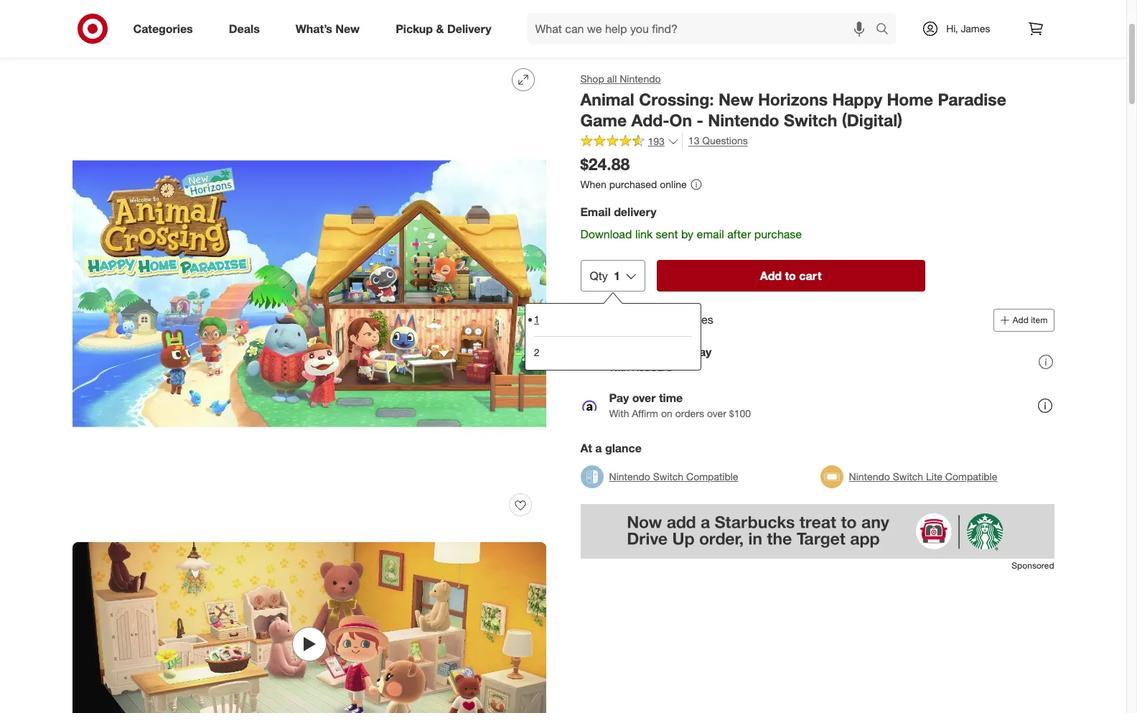 Task type: vqa. For each thing, say whether or not it's contained in the screenshot.
right 'OVER'
yes



Task type: locate. For each thing, give the bounding box(es) containing it.
0 horizontal spatial compatible
[[687, 470, 739, 482]]

$100
[[729, 407, 751, 420]]

0 horizontal spatial games
[[137, 29, 169, 41]]

save 5% every day with redcard
[[609, 345, 712, 374]]

add-
[[632, 110, 670, 130]]

target / video games / nintendo switch / nintendo switch games
[[72, 29, 371, 41]]

questions
[[703, 135, 748, 147]]

0 vertical spatial with
[[609, 361, 629, 374]]

2 compatible from the left
[[946, 470, 998, 482]]

with
[[609, 361, 629, 374], [609, 407, 629, 420]]

0 vertical spatial 1
[[614, 268, 620, 283]]

over left $100
[[707, 407, 727, 420]]

13 questions
[[689, 135, 748, 147]]

what's new
[[296, 21, 360, 36]]

switch inside 'button'
[[893, 470, 924, 482]]

purchase
[[755, 227, 802, 241]]

1 vertical spatial new
[[719, 89, 754, 109]]

sent
[[656, 227, 678, 241]]

hi, james
[[947, 22, 991, 34]]

/ right video games link at the top left of the page
[[172, 29, 176, 41]]

0 horizontal spatial 1
[[534, 313, 540, 325]]

new right what's
[[336, 21, 360, 36]]

compatible right lite
[[946, 470, 998, 482]]

games right what's
[[339, 29, 371, 41]]

2 horizontal spatial /
[[256, 29, 259, 41]]

add item button
[[994, 309, 1055, 332]]

add for add to cart
[[760, 268, 782, 283]]

paradise
[[938, 89, 1007, 109]]

1 vertical spatial add
[[1013, 314, 1029, 325]]

by
[[681, 227, 694, 241]]

13
[[689, 135, 700, 147]]

2
[[534, 346, 540, 358]]

game
[[581, 110, 627, 130]]

2 / from the left
[[172, 29, 176, 41]]

nintendo inside 'button'
[[849, 470, 890, 482]]

after
[[728, 227, 751, 241]]

1 / from the left
[[103, 29, 106, 41]]

time
[[659, 391, 683, 405]]

glance
[[605, 441, 642, 455]]

0 vertical spatial new
[[336, 21, 360, 36]]

at a glance
[[581, 441, 642, 455]]

to
[[785, 268, 796, 283]]

new up questions
[[719, 89, 754, 109]]

0 horizontal spatial new
[[336, 21, 360, 36]]

over up "affirm"
[[632, 391, 656, 405]]

(digital)
[[842, 110, 903, 130]]

with down 'save'
[[609, 361, 629, 374]]

switch inside 'shop all nintendo animal crossing: new horizons happy home paradise game add-on - nintendo switch (digital)'
[[784, 110, 838, 130]]

1 vertical spatial over
[[707, 407, 727, 420]]

nintendo switch link
[[178, 29, 253, 41]]

shop all nintendo animal crossing: new horizons happy home paradise game add-on - nintendo switch (digital)
[[581, 73, 1007, 130]]

nintendo down glance
[[609, 470, 651, 482]]

when purchased online
[[581, 178, 687, 190]]

image gallery element
[[72, 57, 546, 713]]

target link
[[72, 29, 100, 41]]

compatible inside 'button'
[[946, 470, 998, 482]]

2 link
[[534, 336, 692, 368]]

search button
[[870, 13, 904, 47]]

a
[[596, 441, 602, 455]]

1 vertical spatial with
[[609, 407, 629, 420]]

nintendo switch compatible button
[[581, 461, 739, 492]]

switch inside button
[[653, 470, 684, 482]]

1
[[614, 268, 620, 283], [534, 313, 540, 325]]

1 right qty
[[614, 268, 620, 283]]

when
[[581, 178, 607, 190]]

1 horizontal spatial add
[[1013, 314, 1029, 325]]

over
[[632, 391, 656, 405], [707, 407, 727, 420]]

1 horizontal spatial new
[[719, 89, 754, 109]]

compatible down orders
[[687, 470, 739, 482]]

1 with from the top
[[609, 361, 629, 374]]

3 / from the left
[[256, 29, 259, 41]]

all
[[607, 73, 617, 85]]

pickup & delivery
[[396, 21, 492, 36]]

1 horizontal spatial 1
[[614, 268, 620, 283]]

video games link
[[109, 29, 169, 41]]

1 horizontal spatial over
[[707, 407, 727, 420]]

nintendo left deals
[[178, 29, 220, 41]]

download
[[581, 227, 632, 241]]

with down "pay"
[[609, 407, 629, 420]]

advertisement region
[[61, 0, 1066, 14], [581, 504, 1055, 559]]

games right video
[[137, 29, 169, 41]]

1 horizontal spatial games
[[339, 29, 371, 41]]

193
[[648, 135, 665, 147]]

online
[[660, 178, 687, 190]]

2 with from the top
[[609, 407, 629, 420]]

1 vertical spatial advertisement region
[[581, 504, 1055, 559]]

/ left video
[[103, 29, 106, 41]]

with inside save 5% every day with redcard
[[609, 361, 629, 374]]

switch
[[222, 29, 253, 41], [306, 29, 336, 41], [784, 110, 838, 130], [653, 470, 684, 482], [893, 470, 924, 482]]

0 vertical spatial over
[[632, 391, 656, 405]]

add left item
[[1013, 314, 1029, 325]]

1 up 2
[[534, 313, 540, 325]]

0 horizontal spatial add
[[760, 268, 782, 283]]

0 vertical spatial add
[[760, 268, 782, 283]]

1 horizontal spatial compatible
[[946, 470, 998, 482]]

redcard
[[632, 361, 672, 374]]

1 2
[[534, 313, 540, 358]]

nintendo left lite
[[849, 470, 890, 482]]

shop
[[581, 73, 604, 85]]

/
[[103, 29, 106, 41], [172, 29, 176, 41], [256, 29, 259, 41]]

1 compatible from the left
[[687, 470, 739, 482]]

nintendo switch lite compatible button
[[820, 461, 998, 492]]

link
[[635, 227, 653, 241]]

5%
[[639, 345, 656, 359]]

new
[[336, 21, 360, 36], [719, 89, 754, 109]]

add left to
[[760, 268, 782, 283]]

categories
[[133, 21, 193, 36]]

what's
[[296, 21, 332, 36]]

1 horizontal spatial /
[[172, 29, 176, 41]]

email
[[581, 205, 611, 219]]

0 horizontal spatial over
[[632, 391, 656, 405]]

save
[[609, 345, 636, 359]]

compatible inside button
[[687, 470, 739, 482]]

add
[[760, 268, 782, 283], [1013, 314, 1029, 325]]

0 vertical spatial advertisement region
[[61, 0, 1066, 14]]

0 horizontal spatial /
[[103, 29, 106, 41]]

games
[[137, 29, 169, 41], [339, 29, 371, 41]]

/ right nintendo switch link
[[256, 29, 259, 41]]

pickup
[[396, 21, 433, 36]]

animal crossing: new horizons happy home paradise game add-on - nintendo switch (digital), 2 of 9, play video image
[[72, 542, 546, 713]]



Task type: describe. For each thing, give the bounding box(es) containing it.
nintendo switch games link
[[262, 29, 371, 41]]

orders
[[676, 407, 705, 420]]

every
[[659, 345, 689, 359]]

with inside pay over time with affirm on orders over $100
[[609, 407, 629, 420]]

add item
[[1013, 314, 1048, 325]]

nintendo up questions
[[708, 110, 780, 130]]

happy
[[833, 89, 883, 109]]

add to cart
[[760, 268, 822, 283]]

email delivery
[[581, 205, 657, 219]]

pickup & delivery link
[[384, 13, 510, 45]]

1 link
[[534, 304, 692, 336]]

email
[[697, 227, 724, 241]]

target
[[72, 29, 100, 41]]

animal crossing: new horizons happy home paradise game add-on - nintendo switch (digital), 1 of 9 image
[[72, 57, 546, 531]]

affirm
[[632, 407, 659, 420]]

delivery
[[614, 205, 657, 219]]

what's new link
[[283, 13, 378, 45]]

horizons
[[758, 89, 828, 109]]

sponsored
[[1012, 560, 1055, 571]]

nintendo right deals
[[262, 29, 303, 41]]

at
[[581, 441, 592, 455]]

13 questions link
[[682, 133, 748, 150]]

new inside 'shop all nintendo animal crossing: new horizons happy home paradise game add-on - nintendo switch (digital)'
[[719, 89, 754, 109]]

video
[[109, 29, 134, 41]]

day
[[692, 345, 712, 359]]

download link sent by email after purchase
[[581, 227, 802, 241]]

delivery
[[447, 21, 492, 36]]

deals link
[[217, 13, 278, 45]]

eligible
[[609, 313, 646, 327]]

lite
[[926, 470, 943, 482]]

crossing:
[[639, 89, 714, 109]]

animal
[[581, 89, 635, 109]]

eligible for registries
[[609, 313, 714, 327]]

$24.88
[[581, 154, 630, 174]]

qty
[[590, 268, 608, 283]]

hi,
[[947, 22, 958, 34]]

1 vertical spatial 1
[[534, 313, 540, 325]]

pay
[[609, 391, 629, 405]]

deals
[[229, 21, 260, 36]]

nintendo switch compatible
[[609, 470, 739, 482]]

purchased
[[610, 178, 657, 190]]

cart
[[800, 268, 822, 283]]

add to cart button
[[657, 260, 925, 291]]

item
[[1031, 314, 1048, 325]]

193 link
[[581, 133, 679, 151]]

qty 1
[[590, 268, 620, 283]]

2 games from the left
[[339, 29, 371, 41]]

nintendo inside button
[[609, 470, 651, 482]]

james
[[961, 22, 991, 34]]

pay over time with affirm on orders over $100
[[609, 391, 751, 420]]

nintendo switch lite compatible
[[849, 470, 998, 482]]

&
[[436, 21, 444, 36]]

categories link
[[121, 13, 211, 45]]

on
[[670, 110, 692, 130]]

add for add item
[[1013, 314, 1029, 325]]

on
[[661, 407, 673, 420]]

-
[[697, 110, 704, 130]]

search
[[870, 23, 904, 37]]

What can we help you find? suggestions appear below search field
[[527, 13, 880, 45]]

registries
[[666, 313, 714, 327]]

home
[[887, 89, 934, 109]]

1 games from the left
[[137, 29, 169, 41]]

nintendo right all
[[620, 73, 661, 85]]

for
[[649, 313, 663, 327]]



